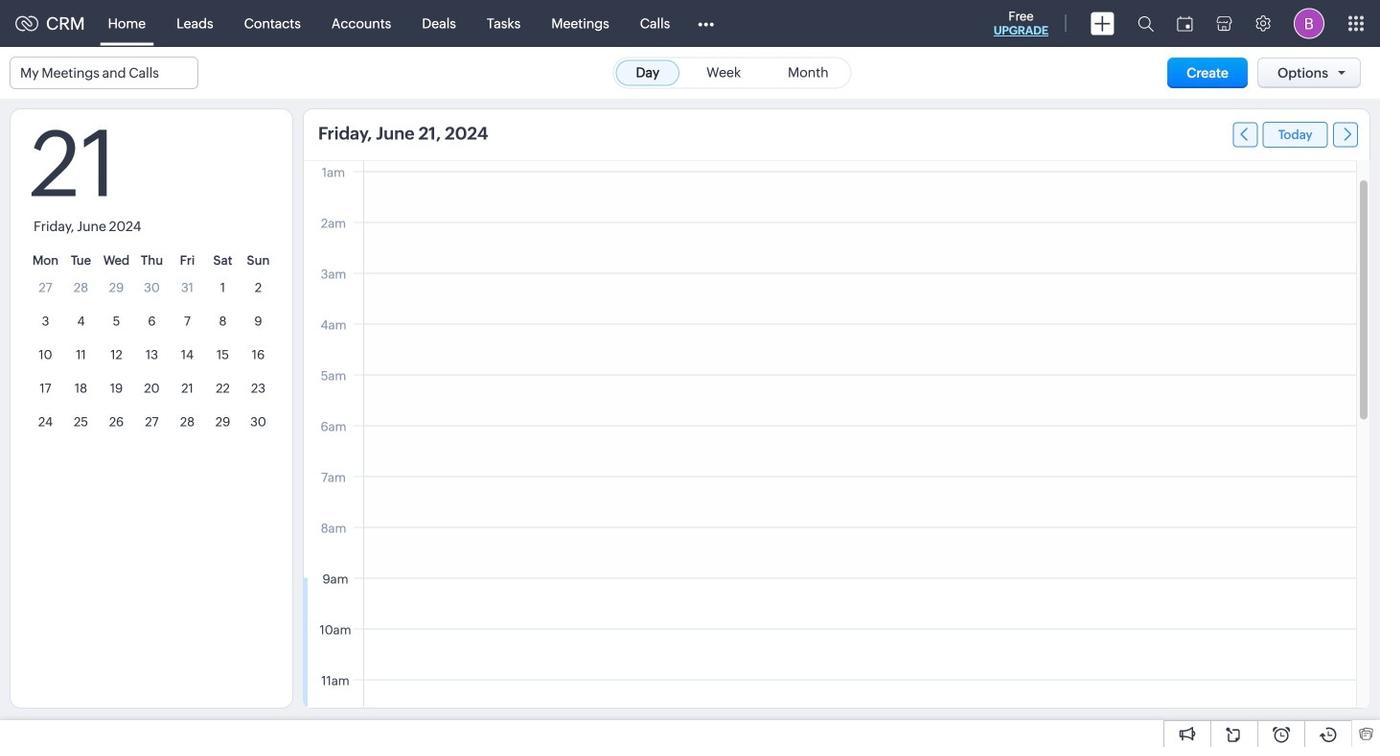 Task type: vqa. For each thing, say whether or not it's contained in the screenshot.
'button'
no



Task type: describe. For each thing, give the bounding box(es) containing it.
calendar image
[[1178, 16, 1194, 31]]

logo image
[[15, 16, 38, 31]]

Other Modules field
[[686, 8, 727, 39]]

profile element
[[1283, 0, 1337, 47]]

create menu element
[[1080, 0, 1127, 47]]



Task type: locate. For each thing, give the bounding box(es) containing it.
profile image
[[1295, 8, 1325, 39]]

create menu image
[[1091, 12, 1115, 35]]

search image
[[1138, 15, 1155, 32]]

search element
[[1127, 0, 1166, 47]]



